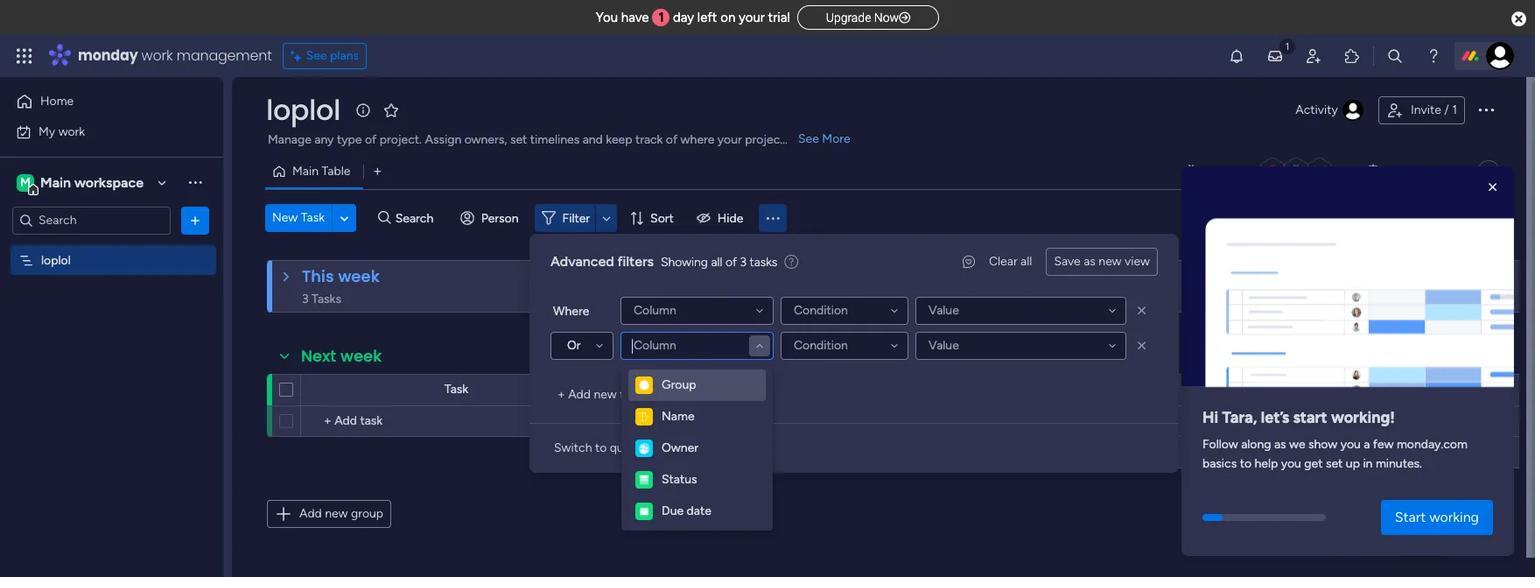 Task type: describe. For each thing, give the bounding box(es) containing it.
notifications image
[[1228, 47, 1246, 65]]

0 horizontal spatial options image
[[187, 211, 204, 229]]

quick
[[610, 440, 639, 455]]

2 column from the top
[[634, 338, 677, 353]]

+ add new filter button
[[551, 381, 653, 409]]

dapulse rightstroke image
[[899, 11, 911, 25]]

let's
[[1261, 408, 1290, 428]]

m
[[20, 175, 31, 190]]

new for filter
[[594, 387, 617, 402]]

workspace
[[74, 174, 144, 190]]

my work
[[39, 124, 85, 139]]

due date
[[662, 503, 712, 518]]

arrow down image
[[596, 208, 617, 229]]

where
[[681, 132, 715, 147]]

v2 search image
[[378, 208, 391, 228]]

or
[[567, 338, 581, 353]]

management
[[177, 46, 272, 66]]

1 image
[[1280, 36, 1296, 56]]

all inside clear all button
[[1021, 254, 1033, 269]]

1 condition from the top
[[794, 303, 848, 318]]

hide
[[718, 211, 744, 225]]

all inside advanced filters showing all of 3 tasks
[[711, 254, 723, 269]]

/
[[1445, 102, 1450, 117]]

autopilot image
[[1366, 160, 1381, 182]]

1 horizontal spatial task
[[445, 382, 469, 397]]

next
[[301, 345, 336, 367]]

save as new view button
[[1047, 248, 1158, 276]]

loplol list box
[[0, 242, 223, 511]]

tara schultz image
[[1487, 42, 1515, 70]]

task inside button
[[301, 210, 325, 225]]

next week
[[301, 345, 382, 367]]

see more
[[799, 131, 851, 146]]

2 status field from the top
[[735, 380, 780, 400]]

1 for /
[[1453, 102, 1458, 117]]

upgrade
[[826, 11, 872, 25]]

learn more image
[[785, 254, 799, 271]]

activity
[[1296, 102, 1339, 117]]

plans
[[330, 48, 359, 63]]

group
[[662, 377, 697, 392]]

switch to quick filters button
[[547, 434, 681, 462]]

main for main table
[[292, 164, 319, 179]]

dapulse integrations image
[[1186, 165, 1199, 178]]

project
[[745, 132, 785, 147]]

1 for have
[[659, 10, 664, 25]]

loplol inside "list box"
[[41, 253, 71, 267]]

stands.
[[788, 132, 827, 147]]

help image
[[1425, 47, 1443, 65]]

collapse board header image
[[1482, 165, 1496, 179]]

1 vertical spatial your
[[718, 132, 742, 147]]

hi tara, let's start working!
[[1203, 408, 1396, 428]]

home button
[[11, 88, 188, 116]]

workspace image
[[17, 173, 34, 192]]

+
[[558, 387, 565, 402]]

my work button
[[11, 118, 188, 146]]

0 horizontal spatial of
[[365, 132, 377, 147]]

see for see plans
[[306, 48, 327, 63]]

owner inside owner field
[[637, 382, 674, 397]]

start
[[1294, 408, 1328, 428]]

start working button
[[1381, 500, 1494, 535]]

invite members image
[[1306, 47, 1323, 65]]

workspace selection element
[[17, 172, 146, 195]]

track
[[636, 132, 663, 147]]

name
[[662, 409, 695, 424]]

new
[[272, 210, 298, 225]]

loplol field
[[262, 90, 345, 130]]

add new group
[[299, 506, 384, 521]]

show
[[1309, 437, 1338, 452]]

lottie animation image
[[1182, 173, 1515, 393]]

to inside button
[[595, 440, 607, 455]]

keep
[[606, 132, 633, 147]]

0 vertical spatial your
[[739, 10, 765, 25]]

follow along as we show you a few monday.com basics to help you get set up in minutes.
[[1203, 437, 1468, 471]]

lottie animation element
[[1182, 166, 1515, 393]]

working
[[1430, 509, 1480, 525]]

1 remove sort image from the top
[[1134, 302, 1151, 320]]

automate
[[1388, 164, 1443, 179]]

add new group button
[[267, 500, 391, 528]]

this week
[[302, 265, 380, 287]]

see more link
[[797, 130, 853, 148]]

set inside follow along as we show you a few monday.com basics to help you get set up in minutes.
[[1326, 456, 1343, 471]]

upgrade now
[[826, 11, 899, 25]]

left
[[698, 10, 718, 25]]

working!
[[1332, 408, 1396, 428]]

trial
[[768, 10, 790, 25]]

1 horizontal spatial you
[[1341, 437, 1361, 452]]

date
[[687, 503, 712, 518]]

work for my
[[58, 124, 85, 139]]

timelines
[[530, 132, 580, 147]]

2 condition from the top
[[794, 338, 848, 353]]

manage any type of project. assign owners, set timelines and keep track of where your project stands.
[[268, 132, 827, 147]]

angle down image
[[340, 211, 349, 225]]

add inside button
[[299, 506, 322, 521]]

and
[[583, 132, 603, 147]]

few
[[1374, 437, 1394, 452]]

new task button
[[265, 204, 332, 232]]

help
[[1402, 533, 1433, 550]]

along
[[1242, 437, 1272, 452]]

menu image
[[765, 209, 782, 227]]

help
[[1255, 456, 1279, 471]]

as inside button
[[1084, 254, 1096, 269]]

3
[[740, 254, 747, 269]]

new for view
[[1099, 254, 1122, 269]]

main table button
[[265, 158, 364, 186]]

1 horizontal spatial loplol
[[266, 90, 340, 130]]

now
[[875, 11, 899, 25]]

save as new view
[[1055, 254, 1151, 269]]

main workspace
[[40, 174, 144, 190]]



Task type: locate. For each thing, give the bounding box(es) containing it.
1 vertical spatial set
[[1326, 456, 1343, 471]]

manage
[[268, 132, 312, 147]]

your right where
[[718, 132, 742, 147]]

week right next
[[341, 345, 382, 367]]

as left 'we'
[[1275, 437, 1287, 452]]

of inside advanced filters showing all of 3 tasks
[[726, 254, 737, 269]]

0 vertical spatial set
[[510, 132, 527, 147]]

work
[[141, 46, 173, 66], [58, 124, 85, 139]]

your right on
[[739, 10, 765, 25]]

clear all button
[[982, 248, 1040, 276]]

2 vertical spatial new
[[325, 506, 348, 521]]

main right workspace icon
[[40, 174, 71, 190]]

new left view
[[1099, 254, 1122, 269]]

0 vertical spatial owner
[[637, 382, 674, 397]]

1 all from the left
[[1021, 254, 1033, 269]]

task right new
[[301, 210, 325, 225]]

task up the + add task text field
[[445, 382, 469, 397]]

on
[[721, 10, 736, 25]]

1 vertical spatial status field
[[735, 380, 780, 400]]

hi
[[1203, 408, 1219, 428]]

tara,
[[1223, 408, 1258, 428]]

monday
[[78, 46, 138, 66]]

2 remove sort image from the top
[[1134, 337, 1151, 355]]

column
[[634, 303, 677, 318], [634, 338, 677, 353]]

person button
[[453, 204, 529, 232]]

of
[[365, 132, 377, 147], [666, 132, 678, 147], [726, 254, 737, 269]]

apps image
[[1344, 47, 1362, 65]]

to inside follow along as we show you a few monday.com basics to help you get set up in minutes.
[[1240, 456, 1252, 471]]

0 horizontal spatial new
[[325, 506, 348, 521]]

1 vertical spatial new
[[594, 387, 617, 402]]

status up 'due'
[[662, 472, 698, 487]]

filters down sort popup button
[[618, 253, 654, 270]]

add left group
[[299, 506, 322, 521]]

column down advanced filters showing all of 3 tasks
[[634, 303, 677, 318]]

sort button
[[623, 204, 685, 232]]

new inside + add new filter button
[[594, 387, 617, 402]]

show board description image
[[353, 102, 374, 119]]

monday work management
[[78, 46, 272, 66]]

Status field
[[735, 263, 779, 282], [735, 380, 780, 400]]

0 horizontal spatial see
[[306, 48, 327, 63]]

you have 1 day left on your trial
[[596, 10, 790, 25]]

0 vertical spatial value
[[929, 303, 959, 318]]

1 horizontal spatial see
[[799, 131, 819, 146]]

as inside follow along as we show you a few monday.com basics to help you get set up in minutes.
[[1275, 437, 1287, 452]]

1 horizontal spatial as
[[1275, 437, 1287, 452]]

you down 'we'
[[1282, 456, 1302, 471]]

0 vertical spatial task
[[301, 210, 325, 225]]

0 vertical spatial as
[[1084, 254, 1096, 269]]

1 horizontal spatial main
[[292, 164, 319, 179]]

0 vertical spatial status
[[739, 264, 775, 279]]

1 status field from the top
[[735, 263, 779, 282]]

close image
[[1485, 179, 1503, 196]]

work right my
[[58, 124, 85, 139]]

main table
[[292, 164, 351, 179]]

see inside "see more" link
[[799, 131, 819, 146]]

main
[[292, 164, 319, 179], [40, 174, 71, 190]]

1 vertical spatial you
[[1282, 456, 1302, 471]]

to left help
[[1240, 456, 1252, 471]]

as
[[1084, 254, 1096, 269], [1275, 437, 1287, 452]]

option
[[0, 244, 223, 248]]

add to favorites image
[[383, 101, 400, 119]]

2 horizontal spatial of
[[726, 254, 737, 269]]

have
[[621, 10, 649, 25]]

progress bar
[[1203, 514, 1224, 521]]

1 vertical spatial filters
[[642, 440, 674, 455]]

0 horizontal spatial all
[[711, 254, 723, 269]]

integrate
[[1206, 164, 1256, 179]]

1 vertical spatial value
[[929, 338, 959, 353]]

1 horizontal spatial 1
[[1453, 102, 1458, 117]]

1 horizontal spatial options image
[[1476, 99, 1497, 120]]

options image right / at top right
[[1476, 99, 1497, 120]]

0 horizontal spatial work
[[58, 124, 85, 139]]

view
[[1125, 254, 1151, 269]]

advanced
[[551, 253, 614, 270]]

1 vertical spatial column
[[634, 338, 677, 353]]

to left quick
[[595, 440, 607, 455]]

activity button
[[1289, 96, 1372, 124]]

main for main workspace
[[40, 174, 71, 190]]

+ add new filter
[[558, 387, 646, 402]]

of right type
[[365, 132, 377, 147]]

work right monday
[[141, 46, 173, 66]]

week for this week
[[338, 265, 380, 287]]

v2 user feedback image
[[963, 253, 975, 271]]

1 value from the top
[[929, 303, 959, 318]]

follow
[[1203, 437, 1239, 452]]

1 right / at top right
[[1453, 102, 1458, 117]]

invite / 1 button
[[1379, 96, 1466, 124]]

1 vertical spatial add
[[299, 506, 322, 521]]

in
[[1364, 456, 1373, 471]]

main inside workspace selection element
[[40, 174, 71, 190]]

owner up name
[[637, 382, 674, 397]]

see
[[306, 48, 327, 63], [799, 131, 819, 146]]

This week field
[[298, 265, 384, 288]]

select product image
[[16, 47, 33, 65]]

tasks
[[750, 254, 778, 269]]

0 vertical spatial condition
[[794, 303, 848, 318]]

1 vertical spatial week
[[341, 345, 382, 367]]

1 horizontal spatial to
[[1240, 456, 1252, 471]]

0 vertical spatial loplol
[[266, 90, 340, 130]]

start
[[1395, 509, 1427, 525]]

condition
[[794, 303, 848, 318], [794, 338, 848, 353]]

new inside the add new group button
[[325, 506, 348, 521]]

add right +
[[568, 387, 591, 402]]

owner down name
[[662, 440, 699, 455]]

options image down workspace options image
[[187, 211, 204, 229]]

1 vertical spatial work
[[58, 124, 85, 139]]

day
[[673, 10, 694, 25]]

0 horizontal spatial loplol
[[41, 253, 71, 267]]

clear
[[989, 254, 1018, 269]]

Next week field
[[297, 345, 386, 368]]

any
[[315, 132, 334, 147]]

1 horizontal spatial work
[[141, 46, 173, 66]]

0 vertical spatial week
[[338, 265, 380, 287]]

status field left learn more icon on the right top
[[735, 263, 779, 282]]

all left 3
[[711, 254, 723, 269]]

0 horizontal spatial main
[[40, 174, 71, 190]]

task
[[301, 210, 325, 225], [445, 382, 469, 397]]

start working
[[1395, 509, 1480, 525]]

status left learn more icon on the right top
[[739, 264, 775, 279]]

week for next week
[[341, 345, 382, 367]]

1 horizontal spatial all
[[1021, 254, 1033, 269]]

0 vertical spatial new
[[1099, 254, 1122, 269]]

my
[[39, 124, 55, 139]]

we
[[1290, 437, 1306, 452]]

dapulse close image
[[1512, 11, 1527, 28]]

1 vertical spatial as
[[1275, 437, 1287, 452]]

all right clear
[[1021, 254, 1033, 269]]

as right save
[[1084, 254, 1096, 269]]

of left 3
[[726, 254, 737, 269]]

assign
[[425, 132, 462, 147]]

project.
[[380, 132, 422, 147]]

workspace options image
[[187, 174, 204, 191]]

0 vertical spatial see
[[306, 48, 327, 63]]

filters
[[618, 253, 654, 270], [642, 440, 674, 455]]

Search in workspace field
[[37, 210, 146, 230]]

advanced filters showing all of 3 tasks
[[551, 253, 778, 270]]

1 horizontal spatial new
[[594, 387, 617, 402]]

add view image
[[374, 165, 381, 178]]

1 vertical spatial options image
[[187, 211, 204, 229]]

0 vertical spatial status field
[[735, 263, 779, 282]]

work inside button
[[58, 124, 85, 139]]

basics
[[1203, 456, 1237, 471]]

see left more
[[799, 131, 819, 146]]

monday.com
[[1397, 437, 1468, 452]]

+ Add task text field
[[310, 411, 604, 432]]

1 horizontal spatial set
[[1326, 456, 1343, 471]]

1 vertical spatial condition
[[794, 338, 848, 353]]

work for monday
[[141, 46, 173, 66]]

see plans
[[306, 48, 359, 63]]

1 horizontal spatial of
[[666, 132, 678, 147]]

options image
[[1476, 99, 1497, 120], [187, 211, 204, 229]]

0 horizontal spatial you
[[1282, 456, 1302, 471]]

see left plans
[[306, 48, 327, 63]]

inbox image
[[1267, 47, 1284, 65]]

home
[[40, 94, 74, 109]]

week right this
[[338, 265, 380, 287]]

add inside + add new filter button
[[568, 387, 591, 402]]

0 horizontal spatial to
[[595, 440, 607, 455]]

up
[[1347, 456, 1361, 471]]

status right group
[[740, 382, 775, 397]]

Owner field
[[633, 380, 678, 400]]

see for see more
[[799, 131, 819, 146]]

1 vertical spatial loplol
[[41, 253, 71, 267]]

more
[[822, 131, 851, 146]]

0 vertical spatial add
[[568, 387, 591, 402]]

set right owners,
[[510, 132, 527, 147]]

main inside button
[[292, 164, 319, 179]]

0 vertical spatial filters
[[618, 253, 654, 270]]

new inside the save as new view button
[[1099, 254, 1122, 269]]

hide button
[[690, 204, 754, 232]]

Search field
[[391, 206, 444, 230]]

get
[[1305, 456, 1323, 471]]

type
[[337, 132, 362, 147]]

filter
[[620, 387, 646, 402]]

owners,
[[465, 132, 507, 147]]

1 vertical spatial see
[[799, 131, 819, 146]]

save
[[1055, 254, 1081, 269]]

0 horizontal spatial task
[[301, 210, 325, 225]]

showing
[[661, 254, 708, 269]]

status field right group
[[735, 380, 780, 400]]

group
[[351, 506, 384, 521]]

switch to quick filters
[[554, 440, 674, 455]]

status for 2nd status 'field' from the bottom of the page
[[739, 264, 775, 279]]

person
[[481, 211, 519, 225]]

1 vertical spatial task
[[445, 382, 469, 397]]

help button
[[1387, 527, 1448, 556]]

value
[[929, 303, 959, 318], [929, 338, 959, 353]]

0 horizontal spatial as
[[1084, 254, 1096, 269]]

0 vertical spatial options image
[[1476, 99, 1497, 120]]

invite / 1
[[1411, 102, 1458, 117]]

see inside see plans button
[[306, 48, 327, 63]]

you left a
[[1341, 437, 1361, 452]]

where
[[553, 303, 590, 318]]

search everything image
[[1387, 47, 1404, 65]]

loplol up 'manage'
[[266, 90, 340, 130]]

status for 1st status 'field' from the bottom of the page
[[740, 382, 775, 397]]

filter button
[[535, 204, 617, 232]]

of right track
[[666, 132, 678, 147]]

0 vertical spatial column
[[634, 303, 677, 318]]

main left the 'table'
[[292, 164, 319, 179]]

1 vertical spatial owner
[[662, 440, 699, 455]]

sort
[[651, 211, 674, 225]]

2 value from the top
[[929, 338, 959, 353]]

0 vertical spatial remove sort image
[[1134, 302, 1151, 320]]

loplol down the search in workspace "field"
[[41, 253, 71, 267]]

1 vertical spatial to
[[1240, 456, 1252, 471]]

0 vertical spatial you
[[1341, 437, 1361, 452]]

see plans button
[[283, 43, 367, 69]]

1 inside button
[[1453, 102, 1458, 117]]

remove sort image
[[1134, 302, 1151, 320], [1134, 337, 1151, 355]]

1 vertical spatial remove sort image
[[1134, 337, 1151, 355]]

you
[[1341, 437, 1361, 452], [1282, 456, 1302, 471]]

status
[[739, 264, 775, 279], [740, 382, 775, 397], [662, 472, 698, 487]]

column up owner field
[[634, 338, 677, 353]]

clear all
[[989, 254, 1033, 269]]

filters inside button
[[642, 440, 674, 455]]

2 horizontal spatial new
[[1099, 254, 1122, 269]]

0 horizontal spatial 1
[[659, 10, 664, 25]]

0 horizontal spatial add
[[299, 506, 322, 521]]

2 all from the left
[[711, 254, 723, 269]]

filter
[[563, 211, 590, 225]]

new left 'filter'
[[594, 387, 617, 402]]

0 horizontal spatial set
[[510, 132, 527, 147]]

1 left day on the left top of the page
[[659, 10, 664, 25]]

1 vertical spatial 1
[[1453, 102, 1458, 117]]

2 vertical spatial status
[[662, 472, 698, 487]]

you
[[596, 10, 618, 25]]

new left group
[[325, 506, 348, 521]]

new task
[[272, 210, 325, 225]]

0 vertical spatial to
[[595, 440, 607, 455]]

switch
[[554, 440, 592, 455]]

1 vertical spatial status
[[740, 382, 775, 397]]

table
[[322, 164, 351, 179]]

filters right quick
[[642, 440, 674, 455]]

0 vertical spatial 1
[[659, 10, 664, 25]]

set left up
[[1326, 456, 1343, 471]]

1 column from the top
[[634, 303, 677, 318]]

1 horizontal spatial add
[[568, 387, 591, 402]]

due
[[662, 503, 684, 518]]

0 vertical spatial work
[[141, 46, 173, 66]]



Task type: vqa. For each thing, say whether or not it's contained in the screenshot.
Workspace options image
yes



